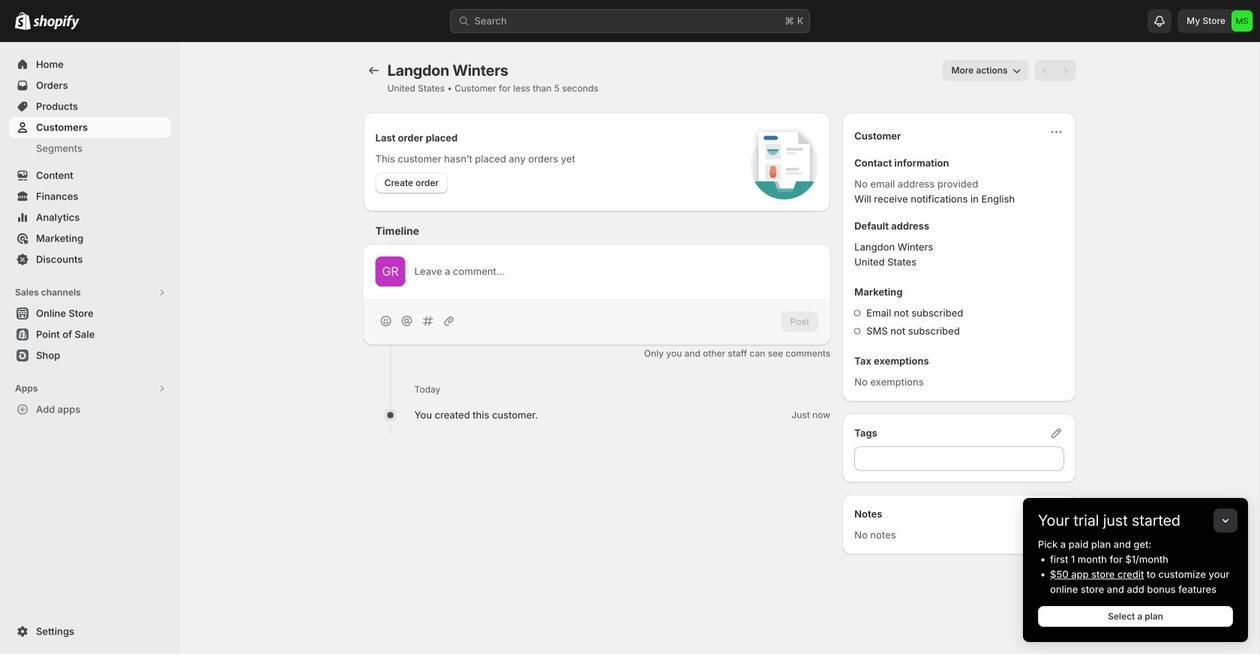 Task type: vqa. For each thing, say whether or not it's contained in the screenshot.
the topmost Online Store
no



Task type: describe. For each thing, give the bounding box(es) containing it.
avatar with initials g r image
[[376, 257, 406, 287]]

0 horizontal spatial shopify image
[[15, 12, 31, 30]]



Task type: locate. For each thing, give the bounding box(es) containing it.
None text field
[[855, 447, 1064, 471]]

previous image
[[1038, 63, 1053, 78]]

1 horizontal spatial shopify image
[[33, 15, 80, 30]]

shopify image
[[15, 12, 31, 30], [33, 15, 80, 30]]

Leave a comment... text field
[[415, 264, 819, 279]]

next image
[[1058, 63, 1073, 78]]

my store image
[[1232, 11, 1253, 32]]



